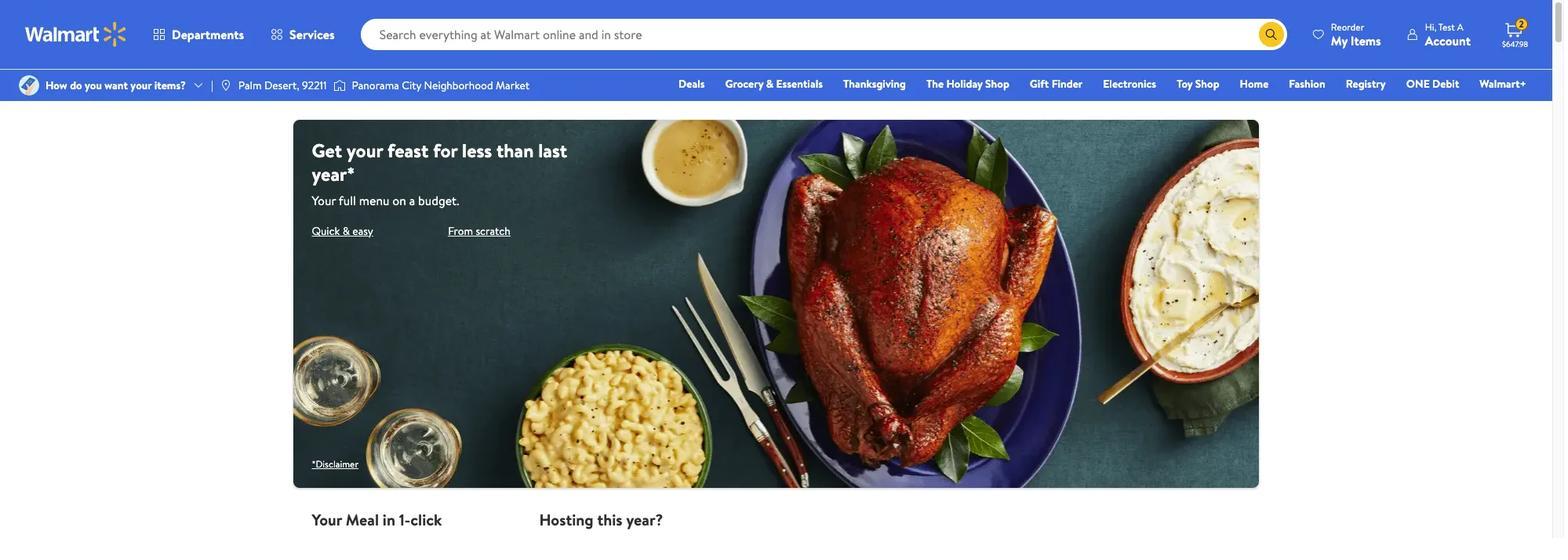 Task type: vqa. For each thing, say whether or not it's contained in the screenshot.
 icon for How
yes



Task type: locate. For each thing, give the bounding box(es) containing it.
from scratch
[[448, 224, 511, 239]]

deals
[[679, 76, 705, 92]]

how do you want your items?
[[46, 78, 186, 93]]

budget.
[[418, 192, 459, 209]]

your
[[312, 192, 336, 209], [312, 510, 342, 531]]

quick
[[312, 224, 340, 239]]

 image right |
[[220, 79, 232, 92]]

& for grocery
[[766, 76, 774, 92]]

registry
[[1346, 76, 1386, 92]]

you
[[85, 78, 102, 93]]

gift finder link
[[1023, 75, 1090, 93]]

 image
[[19, 75, 39, 96], [333, 78, 346, 93], [220, 79, 232, 92]]

1 horizontal spatial &
[[766, 76, 774, 92]]

$647.98
[[1502, 38, 1528, 49]]

in
[[383, 510, 395, 531]]

shop
[[985, 76, 1010, 92], [1196, 76, 1220, 92]]

on
[[392, 192, 406, 209]]

reorder my items
[[1331, 20, 1381, 49]]

hosting
[[539, 510, 594, 531]]

hosting this year?
[[539, 510, 663, 531]]

meal
[[346, 510, 379, 531]]

neighborhood
[[424, 78, 493, 93]]

your right want
[[131, 78, 152, 93]]

electronics
[[1103, 76, 1157, 92]]

2
[[1519, 17, 1524, 31]]

full
[[339, 192, 356, 209]]

this
[[597, 510, 623, 531]]

quick & easy link
[[312, 224, 373, 239]]

0 horizontal spatial  image
[[19, 75, 39, 96]]

services button
[[257, 16, 348, 53]]

1 horizontal spatial  image
[[220, 79, 232, 92]]

my
[[1331, 32, 1348, 49]]

grocery & essentials link
[[718, 75, 830, 93]]

items
[[1351, 32, 1381, 49]]

2 shop from the left
[[1196, 76, 1220, 92]]

search icon image
[[1265, 28, 1278, 41]]

Search search field
[[361, 19, 1287, 50]]

the
[[927, 76, 944, 92]]

click
[[410, 510, 442, 531]]

panorama city neighborhood market
[[352, 78, 530, 93]]

1 vertical spatial &
[[343, 224, 350, 239]]

& left easy
[[343, 224, 350, 239]]

toy
[[1177, 76, 1193, 92]]

1 shop from the left
[[985, 76, 1010, 92]]

shop right 'toy' at the right top of page
[[1196, 76, 1220, 92]]

services
[[290, 26, 335, 43]]

the holiday shop
[[927, 76, 1010, 92]]

 image for panorama
[[333, 78, 346, 93]]

walmart+ link
[[1473, 75, 1534, 93]]

shop right holiday
[[985, 76, 1010, 92]]

thanksgiving link
[[836, 75, 913, 93]]

list
[[530, 530, 1269, 539]]

0 vertical spatial &
[[766, 76, 774, 92]]

0 vertical spatial your
[[131, 78, 152, 93]]

1 your from the top
[[312, 192, 336, 209]]

1 horizontal spatial shop
[[1196, 76, 1220, 92]]

from scratch link
[[448, 224, 511, 239]]

fashion link
[[1282, 75, 1333, 93]]

1 vertical spatial your
[[347, 137, 383, 164]]

want
[[105, 78, 128, 93]]

last
[[538, 137, 567, 164]]

palm
[[238, 78, 262, 93]]

0 horizontal spatial &
[[343, 224, 350, 239]]

0 vertical spatial your
[[312, 192, 336, 209]]

grocery
[[725, 76, 764, 92]]

from
[[448, 224, 473, 239]]

gift finder
[[1030, 76, 1083, 92]]

test
[[1439, 20, 1455, 33]]

0 horizontal spatial your
[[131, 78, 152, 93]]

do
[[70, 78, 82, 93]]

items?
[[154, 78, 186, 93]]

less
[[462, 137, 492, 164]]

&
[[766, 76, 774, 92], [343, 224, 350, 239]]

city
[[402, 78, 421, 93]]

your
[[131, 78, 152, 93], [347, 137, 383, 164]]

1 vertical spatial your
[[312, 510, 342, 531]]

0 horizontal spatial shop
[[985, 76, 1010, 92]]

 image left how
[[19, 75, 39, 96]]

1 horizontal spatial your
[[347, 137, 383, 164]]

a
[[1457, 20, 1464, 33]]

 image right 92211
[[333, 78, 346, 93]]

departments button
[[140, 16, 257, 53]]

get
[[312, 137, 342, 164]]

walmart+
[[1480, 76, 1527, 92]]

home link
[[1233, 75, 1276, 93]]

*disclaimer
[[312, 458, 359, 471]]

how
[[46, 78, 67, 93]]

2 horizontal spatial  image
[[333, 78, 346, 93]]

essentials
[[776, 76, 823, 92]]

your left full
[[312, 192, 336, 209]]

your right get
[[347, 137, 383, 164]]

hi,
[[1425, 20, 1437, 33]]

hi, test a account
[[1425, 20, 1471, 49]]

your left the meal
[[312, 510, 342, 531]]

& right grocery
[[766, 76, 774, 92]]

market
[[496, 78, 530, 93]]

& inside grocery & essentials link
[[766, 76, 774, 92]]



Task type: describe. For each thing, give the bounding box(es) containing it.
for
[[433, 137, 458, 164]]

2 your from the top
[[312, 510, 342, 531]]

year*
[[312, 161, 355, 188]]

toy shop
[[1177, 76, 1220, 92]]

holiday
[[947, 76, 983, 92]]

than
[[497, 137, 534, 164]]

feast
[[388, 137, 429, 164]]

get your feast for less than last year* your full menu on a budget.
[[312, 137, 567, 209]]

home
[[1240, 76, 1269, 92]]

deals link
[[672, 75, 712, 93]]

desert,
[[264, 78, 299, 93]]

finder
[[1052, 76, 1083, 92]]

|
[[211, 78, 213, 93]]

electronics link
[[1096, 75, 1164, 93]]

menu
[[359, 192, 389, 209]]

92211
[[302, 78, 327, 93]]

debit
[[1433, 76, 1460, 92]]

panorama
[[352, 78, 399, 93]]

grocery & essentials
[[725, 76, 823, 92]]

your inside get your feast for less than last year* your full menu on a budget.
[[312, 192, 336, 209]]

walmart image
[[25, 22, 127, 47]]

quick & easy
[[312, 224, 373, 239]]

easy
[[353, 224, 373, 239]]

palm desert, 92211
[[238, 78, 327, 93]]

Walmart Site-Wide search field
[[361, 19, 1287, 50]]

scratch
[[476, 224, 511, 239]]

a
[[409, 192, 415, 209]]

 image for how
[[19, 75, 39, 96]]

reorder
[[1331, 20, 1365, 33]]

your inside get your feast for less than last year* your full menu on a budget.
[[347, 137, 383, 164]]

thanksgiving
[[843, 76, 906, 92]]

& for quick
[[343, 224, 350, 239]]

toy shop link
[[1170, 75, 1227, 93]]

the holiday shop link
[[919, 75, 1017, 93]]

your meal in 1-click
[[312, 510, 442, 531]]

*disclaimer button
[[312, 458, 359, 471]]

2 $647.98
[[1502, 17, 1528, 49]]

year?
[[626, 510, 663, 531]]

1-
[[399, 510, 410, 531]]

one debit
[[1406, 76, 1460, 92]]

one debit link
[[1399, 75, 1467, 93]]

 image for palm
[[220, 79, 232, 92]]

fashion
[[1289, 76, 1326, 92]]

one
[[1406, 76, 1430, 92]]

gift
[[1030, 76, 1049, 92]]

registry link
[[1339, 75, 1393, 93]]

departments
[[172, 26, 244, 43]]

account
[[1425, 32, 1471, 49]]



